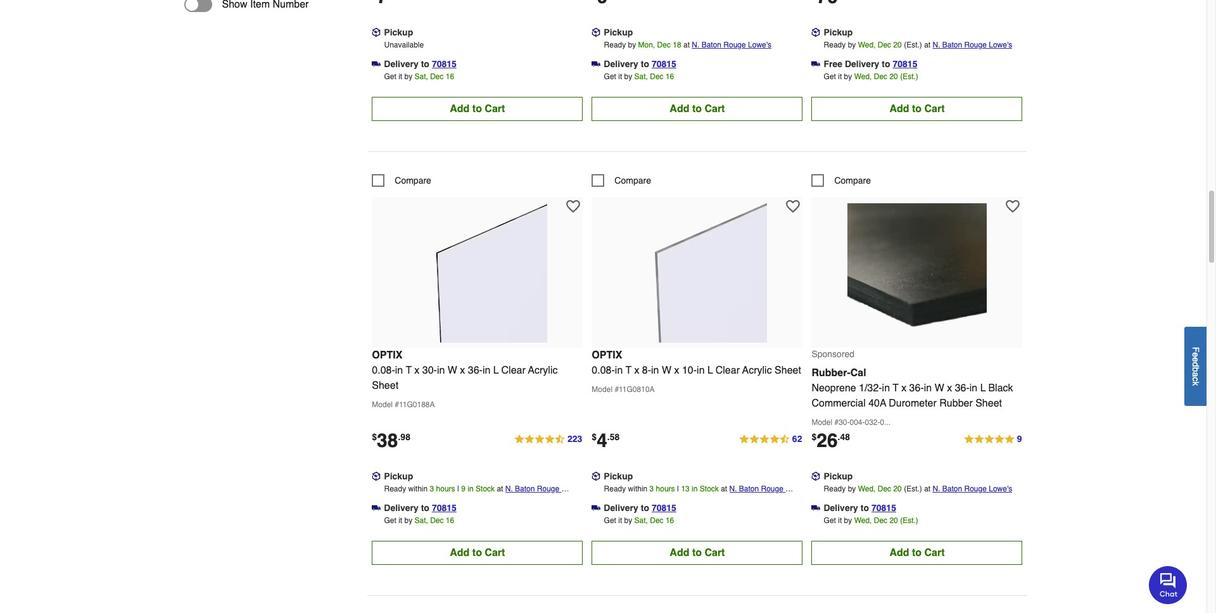 Task type: locate. For each thing, give the bounding box(es) containing it.
70815
[[432, 59, 457, 69], [652, 59, 677, 69], [893, 59, 918, 69], [432, 503, 457, 513], [652, 503, 677, 513], [872, 503, 897, 513]]

1 horizontal spatial heart outline image
[[1007, 199, 1021, 213]]

acrylic inside optix 0.08-in t x 30-in w x 36-in l clear acrylic sheet
[[528, 365, 558, 376]]

2 stock from the left
[[700, 485, 719, 493]]

2 vertical spatial #
[[835, 418, 839, 427]]

sat,
[[415, 72, 428, 81], [635, 72, 648, 81], [415, 516, 428, 525], [635, 516, 648, 525]]

30- up .48
[[839, 418, 850, 427]]

0 horizontal spatial pickup image
[[372, 472, 381, 481]]

stock for 9
[[476, 485, 495, 493]]

2 within from the left
[[628, 485, 648, 493]]

pickup image down 38
[[372, 472, 381, 481]]

t left the 8-
[[626, 365, 632, 376]]

4.5 stars image containing 62
[[739, 432, 803, 447]]

30-
[[423, 365, 437, 376], [839, 418, 850, 427]]

70815 button for pickup image for ready within 3 hours | 9 in stock at n. baton rouge lowe's
[[432, 502, 457, 514]]

w inside rubber-cal neoprene 1/32-in t x 36-in w x 36-in l black commercial 40a durometer rubber sheet
[[935, 383, 945, 394]]

model # 11g0810a
[[592, 385, 655, 394]]

rouge inside ready within 3 hours | 9 in stock at n. baton rouge lowe's
[[537, 485, 560, 493]]

1 $ from the left
[[372, 432, 377, 442]]

sheet down black
[[976, 398, 1003, 409]]

delivery to 70815 for ready by wed, dec 20 (est.) at n. baton rouge lowe's
[[824, 503, 897, 513]]

get it by sat, dec 16 down ready within 3 hours | 13 in stock at n. baton rouge lowe's at bottom
[[604, 516, 674, 525]]

$ inside $ 26 .48
[[812, 432, 817, 442]]

2 vertical spatial sheet
[[976, 398, 1003, 409]]

9 inside ready within 3 hours | 9 in stock at n. baton rouge lowe's
[[462, 485, 466, 493]]

36- inside optix 0.08-in t x 30-in w x 36-in l clear acrylic sheet
[[468, 365, 483, 376]]

optix inside optix 0.08-in t x 8-in w x 10-in l clear acrylic sheet
[[592, 350, 623, 361]]

pickup for 1st pickup icon
[[384, 27, 413, 37]]

pickup image for ready within 3 hours | 13 in stock at n. baton rouge lowe's
[[592, 472, 601, 481]]

0 horizontal spatial 3
[[430, 485, 434, 493]]

ready for ready by wed, dec 20 (est.) at n. baton rouge lowe's's pickup icon
[[824, 40, 846, 49]]

0.08- inside optix 0.08-in t x 30-in w x 36-in l clear acrylic sheet
[[372, 365, 395, 376]]

delivery for ready by wed, dec 20 (est.) at n. baton rouge lowe's
[[824, 503, 859, 513]]

t inside optix 0.08-in t x 8-in w x 10-in l clear acrylic sheet
[[626, 365, 632, 376]]

t inside rubber-cal neoprene 1/32-in t x 36-in w x 36-in l black commercial 40a durometer rubber sheet
[[893, 383, 899, 394]]

it for pickup image corresponding to ready by wed, dec 20 (est.) at n. baton rouge lowe's's '70815' button
[[839, 516, 842, 525]]

add
[[450, 103, 470, 114], [670, 103, 690, 114], [890, 103, 910, 114], [450, 547, 470, 559], [670, 547, 690, 559], [890, 547, 910, 559]]

0 horizontal spatial $
[[372, 432, 377, 442]]

compare
[[395, 175, 432, 185], [615, 175, 651, 185], [835, 175, 871, 185]]

2 horizontal spatial pickup image
[[812, 472, 821, 481]]

0 horizontal spatial compare
[[395, 175, 432, 185]]

70815 button for ready within 3 hours | 13 in stock at n. baton rouge lowe's pickup image
[[652, 502, 677, 514]]

black
[[989, 383, 1014, 394]]

it for 1st pickup icon '70815' button
[[399, 72, 403, 81]]

w inside optix 0.08-in t x 30-in w x 36-in l clear acrylic sheet
[[448, 365, 457, 376]]

hours for 9
[[436, 485, 455, 493]]

1 horizontal spatial l
[[708, 365, 713, 376]]

2 horizontal spatial sheet
[[976, 398, 1003, 409]]

0 horizontal spatial |
[[457, 485, 459, 493]]

ready left the mon,
[[604, 40, 626, 49]]

e up 'b'
[[1191, 357, 1202, 362]]

acrylic for 0.08-in t x 8-in w x 10-in l clear acrylic sheet
[[743, 365, 772, 376]]

l for 36-
[[494, 365, 499, 376]]

1 optix from the left
[[372, 350, 403, 361]]

it for ready by wed, dec 20 (est.) at n. baton rouge lowe's's pickup icon '70815' button
[[839, 72, 842, 81]]

| for 9
[[457, 485, 459, 493]]

sat, down ready within 3 hours | 9 in stock at n. baton rouge lowe's
[[415, 516, 428, 525]]

at inside ready within 3 hours | 13 in stock at n. baton rouge lowe's
[[721, 485, 728, 493]]

stock inside ready within 3 hours | 13 in stock at n. baton rouge lowe's
[[700, 485, 719, 493]]

optix up model # 11g0188a
[[372, 350, 403, 361]]

11g0188a
[[399, 400, 435, 409]]

lowe's
[[748, 40, 772, 49], [989, 40, 1013, 49], [989, 485, 1013, 493], [506, 497, 529, 506], [730, 497, 753, 506]]

get for ready by mon, dec 18 at n. baton rouge lowe's's pickup icon
[[604, 72, 617, 81]]

baton inside ready within 3 hours | 9 in stock at n. baton rouge lowe's
[[515, 485, 535, 493]]

$ right 62
[[812, 432, 817, 442]]

2 4.5 stars image from the left
[[739, 432, 803, 447]]

heart outline image
[[567, 199, 581, 213], [1007, 199, 1021, 213]]

1 get it by wed, dec 20 (est.) from the top
[[824, 72, 919, 81]]

1 horizontal spatial stock
[[700, 485, 719, 493]]

w inside optix 0.08-in t x 8-in w x 10-in l clear acrylic sheet
[[662, 365, 672, 376]]

62
[[793, 434, 803, 444]]

ready by mon, dec 18 at n. baton rouge lowe's
[[604, 40, 772, 49]]

$ inside $ 38 .98
[[372, 432, 377, 442]]

ready for pickup image corresponding to ready by wed, dec 20 (est.) at n. baton rouge lowe's
[[824, 485, 846, 493]]

1 horizontal spatial pickup image
[[592, 472, 601, 481]]

get for ready within 3 hours | 13 in stock at n. baton rouge lowe's pickup image
[[604, 516, 617, 525]]

2 horizontal spatial l
[[981, 383, 986, 394]]

ready
[[604, 40, 626, 49], [824, 40, 846, 49], [384, 485, 406, 493], [604, 485, 626, 493], [824, 485, 846, 493]]

sheet for 0.08-in t x 8-in w x 10-in l clear acrylic sheet
[[775, 365, 802, 376]]

1 clear from the left
[[502, 365, 526, 376]]

0 vertical spatial get it by wed, dec 20 (est.)
[[824, 72, 919, 81]]

1 horizontal spatial 9
[[1018, 434, 1023, 444]]

compare inside 3179381 element
[[395, 175, 432, 185]]

show item number element
[[184, 0, 309, 12]]

# up ".58"
[[615, 385, 619, 394]]

t up model # 11g0188a
[[406, 365, 412, 376]]

1 vertical spatial 9
[[462, 485, 466, 493]]

0 horizontal spatial within
[[408, 485, 428, 493]]

pickup image down 26
[[812, 472, 821, 481]]

0.08-
[[372, 365, 395, 376], [592, 365, 615, 376]]

1 horizontal spatial 4.5 stars image
[[739, 432, 803, 447]]

0 vertical spatial #
[[615, 385, 619, 394]]

1 ready by wed, dec 20 (est.) at n. baton rouge lowe's from the top
[[824, 40, 1013, 49]]

$ left .98
[[372, 432, 377, 442]]

within left 13
[[628, 485, 648, 493]]

l inside rubber-cal neoprene 1/32-in t x 36-in w x 36-in l black commercial 40a durometer rubber sheet
[[981, 383, 986, 394]]

1 hours from the left
[[436, 485, 455, 493]]

$
[[372, 432, 377, 442], [592, 432, 597, 442], [812, 432, 817, 442]]

optix inside optix 0.08-in t x 30-in w x 36-in l clear acrylic sheet
[[372, 350, 403, 361]]

delivery for ready by mon, dec 18 at n. baton rouge lowe's
[[604, 59, 639, 69]]

0 horizontal spatial sheet
[[372, 380, 399, 391]]

get it by sat, dec 16 for ready within 3 hours | 13 in stock at n. baton rouge lowe's
[[604, 516, 674, 525]]

20
[[894, 40, 902, 49], [890, 72, 899, 81], [894, 485, 902, 493], [890, 516, 899, 525]]

x
[[415, 365, 420, 376], [460, 365, 465, 376], [635, 365, 640, 376], [675, 365, 680, 376], [902, 383, 907, 394], [948, 383, 953, 394]]

free
[[824, 59, 843, 69]]

model left "11g0188a"
[[372, 400, 393, 409]]

get it by wed, dec 20 (est.) for to
[[824, 516, 919, 525]]

0...
[[881, 418, 891, 427]]

36-
[[468, 365, 483, 376], [910, 383, 924, 394], [955, 383, 970, 394]]

| inside ready within 3 hours | 13 in stock at n. baton rouge lowe's
[[677, 485, 679, 493]]

# up .98
[[395, 400, 399, 409]]

1 horizontal spatial optix
[[592, 350, 623, 361]]

0.08- for 0.08-in t x 8-in w x 10-in l clear acrylic sheet
[[592, 365, 615, 376]]

within inside ready within 3 hours | 9 in stock at n. baton rouge lowe's
[[408, 485, 428, 493]]

sheet up model # 11g0188a
[[372, 380, 399, 391]]

2 hours from the left
[[656, 485, 675, 493]]

optix up model # 11g0810a
[[592, 350, 623, 361]]

truck filled image for ready within 3 hours | 9 in stock at n. baton rouge lowe's
[[372, 504, 381, 513]]

2 horizontal spatial w
[[935, 383, 945, 394]]

model for 0.08-in t x 30-in w x 36-in l clear acrylic sheet
[[372, 400, 393, 409]]

truck filled image for ready by mon, dec 18 at n. baton rouge lowe's
[[592, 59, 601, 68]]

a
[[1191, 372, 1202, 377]]

neoprene
[[812, 383, 857, 394]]

optix
[[372, 350, 403, 361], [592, 350, 623, 361]]

3
[[430, 485, 434, 493], [650, 485, 654, 493]]

1 | from the left
[[457, 485, 459, 493]]

sat, for ready within 3 hours | 9 in stock at n. baton rouge lowe's
[[415, 516, 428, 525]]

l inside optix 0.08-in t x 30-in w x 36-in l clear acrylic sheet
[[494, 365, 499, 376]]

baton inside ready within 3 hours | 13 in stock at n. baton rouge lowe's
[[739, 485, 759, 493]]

acrylic
[[528, 365, 558, 376], [743, 365, 772, 376]]

get it by sat, dec 16 down ready within 3 hours | 9 in stock at n. baton rouge lowe's
[[384, 516, 455, 525]]

1 stock from the left
[[476, 485, 495, 493]]

get it by sat, dec 16 for ready within 3 hours | 9 in stock at n. baton rouge lowe's
[[384, 516, 455, 525]]

2 get it by wed, dec 20 (est.) from the top
[[824, 516, 919, 525]]

within
[[408, 485, 428, 493], [628, 485, 648, 493]]

pickup image
[[372, 28, 381, 37], [592, 28, 601, 37], [812, 28, 821, 37]]

1 vertical spatial #
[[395, 400, 399, 409]]

ready down actual price $38.98 element
[[384, 485, 406, 493]]

2 optix from the left
[[592, 350, 623, 361]]

k
[[1191, 381, 1202, 386]]

3 compare from the left
[[835, 175, 871, 185]]

0.08- inside optix 0.08-in t x 8-in w x 10-in l clear acrylic sheet
[[592, 365, 615, 376]]

2 $ from the left
[[592, 432, 597, 442]]

delivery for ready within 3 hours | 9 in stock at n. baton rouge lowe's
[[384, 503, 419, 513]]

1 horizontal spatial #
[[615, 385, 619, 394]]

sheet inside optix 0.08-in t x 30-in w x 36-in l clear acrylic sheet
[[372, 380, 399, 391]]

# for optix 0.08-in t x 8-in w x 10-in l clear acrylic sheet
[[615, 385, 619, 394]]

$ left ".58"
[[592, 432, 597, 442]]

1 horizontal spatial hours
[[656, 485, 675, 493]]

w
[[448, 365, 457, 376], [662, 365, 672, 376], [935, 383, 945, 394]]

2 3 from the left
[[650, 485, 654, 493]]

10-
[[682, 365, 697, 376]]

pickup for pickup image for ready within 3 hours | 9 in stock at n. baton rouge lowe's
[[384, 471, 413, 481]]

t
[[406, 365, 412, 376], [626, 365, 632, 376], [893, 383, 899, 394]]

t inside optix 0.08-in t x 30-in w x 36-in l clear acrylic sheet
[[406, 365, 412, 376]]

3 inside ready within 3 hours | 9 in stock at n. baton rouge lowe's
[[430, 485, 434, 493]]

4.5 stars image left 26
[[739, 432, 803, 447]]

0 horizontal spatial stock
[[476, 485, 495, 493]]

2 horizontal spatial t
[[893, 383, 899, 394]]

4.5 stars image
[[514, 432, 583, 447], [739, 432, 803, 447]]

dec for 1st pickup icon '70815' button
[[430, 72, 444, 81]]

rubber
[[940, 398, 973, 409]]

1 horizontal spatial acrylic
[[743, 365, 772, 376]]

# up .48
[[835, 418, 839, 427]]

0.08- up model # 11g0810a
[[592, 365, 615, 376]]

ready by wed, dec 20 (est.) at n. baton rouge lowe's for delivery to 70815
[[824, 485, 1013, 493]]

0 horizontal spatial 9
[[462, 485, 466, 493]]

1 horizontal spatial 0.08-
[[592, 365, 615, 376]]

3 pickup image from the left
[[812, 472, 821, 481]]

stock
[[476, 485, 495, 493], [700, 485, 719, 493]]

1 vertical spatial ready by wed, dec 20 (est.) at n. baton rouge lowe's
[[824, 485, 1013, 493]]

16 for ready within 3 hours | 13 in stock at n. baton rouge lowe's
[[666, 516, 674, 525]]

70815 button
[[432, 57, 457, 70], [652, 57, 677, 70], [893, 57, 918, 70], [432, 502, 457, 514], [652, 502, 677, 514], [872, 502, 897, 514]]

2 horizontal spatial compare
[[835, 175, 871, 185]]

cal
[[851, 367, 867, 379]]

3 inside ready within 3 hours | 13 in stock at n. baton rouge lowe's
[[650, 485, 654, 493]]

pickup image down 4
[[592, 472, 601, 481]]

baton
[[702, 40, 722, 49], [943, 40, 963, 49], [515, 485, 535, 493], [739, 485, 759, 493], [943, 485, 963, 493]]

1 horizontal spatial w
[[662, 365, 672, 376]]

1 horizontal spatial |
[[677, 485, 679, 493]]

1 horizontal spatial pickup image
[[592, 28, 601, 37]]

n. inside ready within 3 hours | 13 in stock at n. baton rouge lowe's
[[730, 485, 737, 493]]

cart
[[485, 103, 505, 114], [705, 103, 725, 114], [925, 103, 945, 114], [485, 547, 505, 559], [705, 547, 725, 559], [925, 547, 945, 559]]

1 heart outline image from the left
[[567, 199, 581, 213]]

0 vertical spatial sheet
[[775, 365, 802, 376]]

1 acrylic from the left
[[528, 365, 558, 376]]

stock inside ready within 3 hours | 9 in stock at n. baton rouge lowe's
[[476, 485, 495, 493]]

pickup
[[384, 27, 413, 37], [604, 27, 633, 37], [824, 27, 853, 37], [384, 471, 413, 481], [604, 471, 633, 481], [824, 471, 853, 481]]

2 horizontal spatial model
[[812, 418, 833, 427]]

$ inside "$ 4 .58"
[[592, 432, 597, 442]]

at inside ready within 3 hours | 9 in stock at n. baton rouge lowe's
[[497, 485, 503, 493]]

3 $ from the left
[[812, 432, 817, 442]]

delivery to 70815 for ready within 3 hours | 9 in stock at n. baton rouge lowe's
[[384, 503, 457, 513]]

30- up "11g0188a"
[[423, 365, 437, 376]]

1 horizontal spatial sheet
[[775, 365, 802, 376]]

9
[[1018, 434, 1023, 444], [462, 485, 466, 493]]

ready by wed, dec 20 (est.) at n. baton rouge lowe's for free delivery to 70815
[[824, 40, 1013, 49]]

clear inside optix 0.08-in t x 30-in w x 36-in l clear acrylic sheet
[[502, 365, 526, 376]]

032-
[[865, 418, 881, 427]]

ready by wed, dec 20 (est.) at n. baton rouge lowe's
[[824, 40, 1013, 49], [824, 485, 1013, 493]]

truck filled image
[[592, 59, 601, 68], [372, 504, 381, 513], [592, 504, 601, 513]]

ready down "$ 4 .58"
[[604, 485, 626, 493]]

2 ready by wed, dec 20 (est.) at n. baton rouge lowe's from the top
[[824, 485, 1013, 493]]

1 0.08- from the left
[[372, 365, 395, 376]]

1 vertical spatial sheet
[[372, 380, 399, 391]]

1 pickup image from the left
[[372, 472, 381, 481]]

within inside ready within 3 hours | 13 in stock at n. baton rouge lowe's
[[628, 485, 648, 493]]

by
[[628, 40, 636, 49], [848, 40, 856, 49], [405, 72, 413, 81], [625, 72, 633, 81], [845, 72, 853, 81], [848, 485, 856, 493], [405, 516, 413, 525], [625, 516, 633, 525], [845, 516, 853, 525]]

13
[[682, 485, 690, 493]]

5 stars image
[[964, 432, 1023, 447]]

get for 1st pickup icon
[[384, 72, 397, 81]]

2 pickup image from the left
[[592, 28, 601, 37]]

0 vertical spatial 9
[[1018, 434, 1023, 444]]

t up durometer
[[893, 383, 899, 394]]

1 vertical spatial 30-
[[839, 418, 850, 427]]

1 3 from the left
[[430, 485, 434, 493]]

in
[[395, 365, 403, 376], [437, 365, 445, 376], [483, 365, 491, 376], [615, 365, 623, 376], [652, 365, 659, 376], [697, 365, 705, 376], [883, 383, 890, 394], [924, 383, 932, 394], [970, 383, 978, 394], [468, 485, 474, 493], [692, 485, 698, 493]]

add to cart
[[450, 103, 505, 114], [670, 103, 725, 114], [890, 103, 945, 114], [450, 547, 505, 559], [670, 547, 725, 559], [890, 547, 945, 559]]

1 horizontal spatial 3
[[650, 485, 654, 493]]

0 horizontal spatial pickup image
[[372, 28, 381, 37]]

ready inside ready within 3 hours | 13 in stock at n. baton rouge lowe's
[[604, 485, 626, 493]]

sat, down the mon,
[[635, 72, 648, 81]]

acrylic inside optix 0.08-in t x 8-in w x 10-in l clear acrylic sheet
[[743, 365, 772, 376]]

compare inside the 3143395 element
[[615, 175, 651, 185]]

0 horizontal spatial w
[[448, 365, 457, 376]]

get it by wed, dec 20 (est.)
[[824, 72, 919, 81], [824, 516, 919, 525]]

30- inside optix 0.08-in t x 30-in w x 36-in l clear acrylic sheet
[[423, 365, 437, 376]]

$ for 26
[[812, 432, 817, 442]]

ready up free on the top right
[[824, 40, 846, 49]]

#
[[615, 385, 619, 394], [395, 400, 399, 409], [835, 418, 839, 427]]

2 heart outline image from the left
[[1007, 199, 1021, 213]]

4.5 stars image containing 223
[[514, 432, 583, 447]]

lowe's inside ready within 3 hours | 9 in stock at n. baton rouge lowe's
[[506, 497, 529, 506]]

0 horizontal spatial t
[[406, 365, 412, 376]]

t for 8-
[[626, 365, 632, 376]]

2 pickup image from the left
[[592, 472, 601, 481]]

get it by sat, dec 16 down the mon,
[[604, 72, 674, 81]]

ready inside ready within 3 hours | 9 in stock at n. baton rouge lowe's
[[384, 485, 406, 493]]

delivery
[[384, 59, 419, 69], [604, 59, 639, 69], [845, 59, 880, 69], [384, 503, 419, 513], [604, 503, 639, 513], [824, 503, 859, 513]]

2 acrylic from the left
[[743, 365, 772, 376]]

in inside ready within 3 hours | 9 in stock at n. baton rouge lowe's
[[468, 485, 474, 493]]

sheet left rubber-
[[775, 365, 802, 376]]

optix for optix 0.08-in t x 8-in w x 10-in l clear acrylic sheet
[[592, 350, 623, 361]]

0 horizontal spatial heart outline image
[[567, 199, 581, 213]]

within down .98
[[408, 485, 428, 493]]

1 4.5 stars image from the left
[[514, 432, 583, 447]]

ready within 3 hours | 13 in stock at n. baton rouge lowe's
[[604, 485, 786, 506]]

1 horizontal spatial within
[[628, 485, 648, 493]]

sheet
[[775, 365, 802, 376], [372, 380, 399, 391], [976, 398, 1003, 409]]

1 horizontal spatial 36-
[[910, 383, 924, 394]]

ready for ready within 3 hours | 13 in stock at n. baton rouge lowe's pickup image
[[604, 485, 626, 493]]

hours inside ready within 3 hours | 9 in stock at n. baton rouge lowe's
[[436, 485, 455, 493]]

2 compare from the left
[[615, 175, 651, 185]]

2 horizontal spatial $
[[812, 432, 817, 442]]

2 horizontal spatial 36-
[[955, 383, 970, 394]]

model left 11g0810a
[[592, 385, 613, 394]]

sat, down ready within 3 hours | 13 in stock at n. baton rouge lowe's at bottom
[[635, 516, 648, 525]]

|
[[457, 485, 459, 493], [677, 485, 679, 493]]

dec
[[658, 40, 671, 49], [878, 40, 892, 49], [430, 72, 444, 81], [650, 72, 664, 81], [874, 72, 888, 81], [878, 485, 892, 493], [430, 516, 444, 525], [650, 516, 664, 525], [874, 516, 888, 525]]

2 clear from the left
[[716, 365, 740, 376]]

0 horizontal spatial hours
[[436, 485, 455, 493]]

0 horizontal spatial 4.5 stars image
[[514, 432, 583, 447]]

e
[[1191, 352, 1202, 357], [1191, 357, 1202, 362]]

durometer
[[889, 398, 937, 409]]

3143395 element
[[592, 174, 651, 187]]

unavailable
[[384, 40, 424, 49]]

clear
[[502, 365, 526, 376], [716, 365, 740, 376]]

1 within from the left
[[408, 485, 428, 493]]

1 pickup image from the left
[[372, 28, 381, 37]]

get it by sat, dec 16 for ready by mon, dec 18 at n. baton rouge lowe's
[[604, 72, 674, 81]]

$ for 4
[[592, 432, 597, 442]]

w for 36-
[[448, 365, 457, 376]]

ready down $ 26 .48
[[824, 485, 846, 493]]

0 horizontal spatial clear
[[502, 365, 526, 376]]

0 horizontal spatial 30-
[[423, 365, 437, 376]]

model
[[592, 385, 613, 394], [372, 400, 393, 409], [812, 418, 833, 427]]

1 vertical spatial model
[[372, 400, 393, 409]]

l for 10-
[[708, 365, 713, 376]]

1 horizontal spatial 30-
[[839, 418, 850, 427]]

compare inside 1003202390 element
[[835, 175, 871, 185]]

get
[[384, 72, 397, 81], [604, 72, 617, 81], [824, 72, 836, 81], [384, 516, 397, 525], [604, 516, 617, 525], [824, 516, 836, 525]]

it
[[399, 72, 403, 81], [619, 72, 622, 81], [839, 72, 842, 81], [399, 516, 403, 525], [619, 516, 622, 525], [839, 516, 842, 525]]

sat, down unavailable
[[415, 72, 428, 81]]

pickup image
[[372, 472, 381, 481], [592, 472, 601, 481], [812, 472, 821, 481]]

2 horizontal spatial pickup image
[[812, 28, 821, 37]]

2 0.08- from the left
[[592, 365, 615, 376]]

1 horizontal spatial model
[[592, 385, 613, 394]]

0 horizontal spatial 0.08-
[[372, 365, 395, 376]]

c
[[1191, 377, 1202, 381]]

lowe's inside ready within 3 hours | 13 in stock at n. baton rouge lowe's
[[730, 497, 753, 506]]

70815 button for ready by mon, dec 18 at n. baton rouge lowe's's pickup icon
[[652, 57, 677, 70]]

rubber-cal neoprene 1/32-in t x 36-in w x 36-in l black commercial 40a durometer rubber sheet image
[[848, 203, 987, 343]]

commercial
[[812, 398, 866, 409]]

l
[[494, 365, 499, 376], [708, 365, 713, 376], [981, 383, 986, 394]]

4.5 stars image for 38
[[514, 432, 583, 447]]

add to cart button
[[372, 97, 583, 121], [592, 97, 803, 121], [812, 97, 1023, 121], [372, 541, 583, 565], [592, 541, 803, 565], [812, 541, 1023, 565]]

1 vertical spatial get it by wed, dec 20 (est.)
[[824, 516, 919, 525]]

truck filled image
[[372, 59, 381, 68], [812, 59, 821, 68], [812, 504, 821, 513]]

ready for ready by mon, dec 18 at n. baton rouge lowe's's pickup icon
[[604, 40, 626, 49]]

n. baton rouge lowe's button
[[692, 38, 772, 51], [933, 38, 1013, 51], [506, 483, 583, 506], [730, 483, 803, 506], [933, 483, 1013, 495]]

1 horizontal spatial $
[[592, 432, 597, 442]]

1 horizontal spatial clear
[[716, 365, 740, 376]]

0 horizontal spatial l
[[494, 365, 499, 376]]

rouge
[[724, 40, 746, 49], [965, 40, 987, 49], [537, 485, 560, 493], [761, 485, 784, 493], [965, 485, 987, 493]]

0 horizontal spatial optix
[[372, 350, 403, 361]]

get for pickup image for ready within 3 hours | 9 in stock at n. baton rouge lowe's
[[384, 516, 397, 525]]

f e e d b a c k
[[1191, 347, 1202, 386]]

3179381 element
[[372, 174, 432, 187]]

(est.)
[[904, 40, 923, 49], [901, 72, 919, 81], [904, 485, 923, 493], [901, 516, 919, 525]]

at
[[684, 40, 690, 49], [925, 40, 931, 49], [497, 485, 503, 493], [721, 485, 728, 493], [925, 485, 931, 493]]

get it by wed, dec 20 (est.) for delivery
[[824, 72, 919, 81]]

1 horizontal spatial t
[[626, 365, 632, 376]]

hours
[[436, 485, 455, 493], [656, 485, 675, 493]]

2 e from the top
[[1191, 357, 1202, 362]]

0 vertical spatial 30-
[[423, 365, 437, 376]]

3 pickup image from the left
[[812, 28, 821, 37]]

0 horizontal spatial #
[[395, 400, 399, 409]]

model up 26
[[812, 418, 833, 427]]

l inside optix 0.08-in t x 8-in w x 10-in l clear acrylic sheet
[[708, 365, 713, 376]]

clear inside optix 0.08-in t x 8-in w x 10-in l clear acrylic sheet
[[716, 365, 740, 376]]

optix 0.08-in t x 8-in w x 10-in l clear acrylic sheet
[[592, 350, 802, 376]]

3 for 9
[[430, 485, 434, 493]]

223
[[568, 434, 583, 444]]

1 horizontal spatial compare
[[615, 175, 651, 185]]

4.5 stars image left 4
[[514, 432, 583, 447]]

0.08- up model # 11g0188a
[[372, 365, 395, 376]]

2 | from the left
[[677, 485, 679, 493]]

16
[[446, 72, 455, 81], [666, 72, 674, 81], [446, 516, 455, 525], [666, 516, 674, 525]]

0 horizontal spatial model
[[372, 400, 393, 409]]

| inside ready within 3 hours | 9 in stock at n. baton rouge lowe's
[[457, 485, 459, 493]]

0 horizontal spatial acrylic
[[528, 365, 558, 376]]

pickup for ready by wed, dec 20 (est.) at n. baton rouge lowe's's pickup icon
[[824, 27, 853, 37]]

0 horizontal spatial 36-
[[468, 365, 483, 376]]

e up d
[[1191, 352, 1202, 357]]

2 vertical spatial model
[[812, 418, 833, 427]]

4.5 stars image for 4
[[739, 432, 803, 447]]

sheet inside optix 0.08-in t x 8-in w x 10-in l clear acrylic sheet
[[775, 365, 802, 376]]

0 vertical spatial ready by wed, dec 20 (est.) at n. baton rouge lowe's
[[824, 40, 1013, 49]]

n.
[[692, 40, 700, 49], [933, 40, 941, 49], [506, 485, 513, 493], [730, 485, 737, 493], [933, 485, 941, 493]]

wed,
[[858, 40, 876, 49], [855, 72, 872, 81], [858, 485, 876, 493], [855, 516, 872, 525]]

hours inside ready within 3 hours | 13 in stock at n. baton rouge lowe's
[[656, 485, 675, 493]]

1 compare from the left
[[395, 175, 432, 185]]

0 vertical spatial model
[[592, 385, 613, 394]]

11g0810a
[[619, 385, 655, 394]]



Task type: describe. For each thing, give the bounding box(es) containing it.
dec for ready by wed, dec 20 (est.) at n. baton rouge lowe's's pickup icon '70815' button
[[874, 72, 888, 81]]

dec for '70815' button for ready within 3 hours | 13 in stock at n. baton rouge lowe's pickup image
[[650, 516, 664, 525]]

rubber-
[[812, 367, 851, 379]]

pickup image for ready by wed, dec 20 (est.) at n. baton rouge lowe's
[[812, 472, 821, 481]]

model # 30-004-032-0...
[[812, 418, 891, 427]]

it for '70815' button for ready within 3 hours | 13 in stock at n. baton rouge lowe's pickup image
[[619, 516, 622, 525]]

stock for 13
[[700, 485, 719, 493]]

heart outline image
[[787, 199, 801, 213]]

acrylic for 0.08-in t x 30-in w x 36-in l clear acrylic sheet
[[528, 365, 558, 376]]

223 button
[[514, 432, 583, 447]]

dec for pickup image corresponding to ready by wed, dec 20 (est.) at n. baton rouge lowe's's '70815' button
[[874, 516, 888, 525]]

within for ready within 3 hours | 13 in stock at n. baton rouge lowe's
[[628, 485, 648, 493]]

1/32-
[[859, 383, 883, 394]]

8-
[[642, 365, 652, 376]]

26
[[817, 429, 838, 452]]

2 horizontal spatial #
[[835, 418, 839, 427]]

get it by sat, dec 16 down unavailable
[[384, 72, 455, 81]]

9 button
[[964, 432, 1023, 447]]

18
[[673, 40, 682, 49]]

$ 38 .98
[[372, 429, 411, 452]]

clear for 10-
[[716, 365, 740, 376]]

get for ready by wed, dec 20 (est.) at n. baton rouge lowe's's pickup icon
[[824, 72, 836, 81]]

get for pickup image corresponding to ready by wed, dec 20 (est.) at n. baton rouge lowe's
[[824, 516, 836, 525]]

sheet for 0.08-in t x 30-in w x 36-in l clear acrylic sheet
[[372, 380, 399, 391]]

38
[[377, 429, 398, 452]]

62 button
[[739, 432, 803, 447]]

free delivery to 70815
[[824, 59, 918, 69]]

pickup image for ready by wed, dec 20 (est.) at n. baton rouge lowe's
[[812, 28, 821, 37]]

pickup for ready within 3 hours | 13 in stock at n. baton rouge lowe's pickup image
[[604, 471, 633, 481]]

1003202390 element
[[812, 174, 871, 187]]

optix 0.08-in t x 30-in w x 36-in l clear acrylic sheet image
[[408, 203, 547, 343]]

it for '70815' button associated with ready by mon, dec 18 at n. baton rouge lowe's's pickup icon
[[619, 72, 622, 81]]

70815 for ready within 3 hours | 9 in stock at n. baton rouge lowe's
[[432, 503, 457, 513]]

9 inside 5 stars image
[[1018, 434, 1023, 444]]

chat invite button image
[[1150, 566, 1188, 605]]

16 for ready within 3 hours | 9 in stock at n. baton rouge lowe's
[[446, 516, 455, 525]]

1 e from the top
[[1191, 352, 1202, 357]]

compare for 3179381 element on the left
[[395, 175, 432, 185]]

$ 26 .48
[[812, 429, 851, 452]]

70815 for ready within 3 hours | 13 in stock at n. baton rouge lowe's
[[652, 503, 677, 513]]

0.08- for 0.08-in t x 30-in w x 36-in l clear acrylic sheet
[[372, 365, 395, 376]]

optix 0.08-in t x 8-in w x 10-in l clear acrylic sheet image
[[628, 203, 767, 343]]

optix for optix 0.08-in t x 30-in w x 36-in l clear acrylic sheet
[[372, 350, 403, 361]]

004-
[[850, 418, 865, 427]]

f e e d b a c k button
[[1185, 327, 1207, 406]]

clear for 36-
[[502, 365, 526, 376]]

ready within 3 hours | 9 in stock at n. baton rouge lowe's
[[384, 485, 562, 506]]

d
[[1191, 362, 1202, 367]]

.58
[[608, 432, 620, 442]]

compare for the 3143395 element on the top of the page
[[615, 175, 651, 185]]

pickup for pickup image corresponding to ready by wed, dec 20 (est.) at n. baton rouge lowe's
[[824, 471, 853, 481]]

it for '70815' button associated with pickup image for ready within 3 hours | 9 in stock at n. baton rouge lowe's
[[399, 516, 403, 525]]

pickup image for ready within 3 hours | 9 in stock at n. baton rouge lowe's
[[372, 472, 381, 481]]

actual price $26.48 element
[[812, 429, 851, 452]]

within for ready within 3 hours | 9 in stock at n. baton rouge lowe's
[[408, 485, 428, 493]]

actual price $38.98 element
[[372, 429, 411, 452]]

compare for 1003202390 element at the top right of the page
[[835, 175, 871, 185]]

rouge inside ready within 3 hours | 13 in stock at n. baton rouge lowe's
[[761, 485, 784, 493]]

delivery to 70815 for ready by mon, dec 18 at n. baton rouge lowe's
[[604, 59, 677, 69]]

pickup image for ready by mon, dec 18 at n. baton rouge lowe's
[[592, 28, 601, 37]]

sponsored
[[812, 349, 855, 359]]

rubber-cal neoprene 1/32-in t x 36-in w x 36-in l black commercial 40a durometer rubber sheet
[[812, 367, 1014, 409]]

40a
[[869, 398, 887, 409]]

delivery to 70815 for ready within 3 hours | 13 in stock at n. baton rouge lowe's
[[604, 503, 677, 513]]

4
[[597, 429, 608, 452]]

| for 13
[[677, 485, 679, 493]]

$ 4 .58
[[592, 429, 620, 452]]

16 for ready by mon, dec 18 at n. baton rouge lowe's
[[666, 72, 674, 81]]

model # 11g0188a
[[372, 400, 435, 409]]

.48
[[838, 432, 851, 442]]

70815 for ready by mon, dec 18 at n. baton rouge lowe's
[[652, 59, 677, 69]]

hours for 13
[[656, 485, 675, 493]]

model for 0.08-in t x 8-in w x 10-in l clear acrylic sheet
[[592, 385, 613, 394]]

70815 button for pickup image corresponding to ready by wed, dec 20 (est.) at n. baton rouge lowe's
[[872, 502, 897, 514]]

$ for 38
[[372, 432, 377, 442]]

t for 30-
[[406, 365, 412, 376]]

mon,
[[639, 40, 655, 49]]

in inside ready within 3 hours | 13 in stock at n. baton rouge lowe's
[[692, 485, 698, 493]]

pickup for ready by mon, dec 18 at n. baton rouge lowe's's pickup icon
[[604, 27, 633, 37]]

b
[[1191, 367, 1202, 372]]

dec for '70815' button associated with ready by mon, dec 18 at n. baton rouge lowe's's pickup icon
[[650, 72, 664, 81]]

ready for pickup image for ready within 3 hours | 9 in stock at n. baton rouge lowe's
[[384, 485, 406, 493]]

truck filled image for ready within 3 hours | 13 in stock at n. baton rouge lowe's
[[592, 504, 601, 513]]

n. inside ready within 3 hours | 9 in stock at n. baton rouge lowe's
[[506, 485, 513, 493]]

delivery for ready within 3 hours | 13 in stock at n. baton rouge lowe's
[[604, 503, 639, 513]]

# for optix 0.08-in t x 30-in w x 36-in l clear acrylic sheet
[[395, 400, 399, 409]]

w for 10-
[[662, 365, 672, 376]]

sheet inside rubber-cal neoprene 1/32-in t x 36-in w x 36-in l black commercial 40a durometer rubber sheet
[[976, 398, 1003, 409]]

sat, for ready by mon, dec 18 at n. baton rouge lowe's
[[635, 72, 648, 81]]

.98
[[398, 432, 411, 442]]

70815 button for 1st pickup icon
[[432, 57, 457, 70]]

optix 0.08-in t x 30-in w x 36-in l clear acrylic sheet
[[372, 350, 558, 391]]

70815 button for ready by wed, dec 20 (est.) at n. baton rouge lowe's's pickup icon
[[893, 57, 918, 70]]

3 for 13
[[650, 485, 654, 493]]

f
[[1191, 347, 1202, 352]]

70815 for ready by wed, dec 20 (est.) at n. baton rouge lowe's
[[872, 503, 897, 513]]

sat, for ready within 3 hours | 13 in stock at n. baton rouge lowe's
[[635, 516, 648, 525]]

actual price $4.58 element
[[592, 429, 620, 452]]



Task type: vqa. For each thing, say whether or not it's contained in the screenshot.
Up to 55 percent Off Select Smart Home Products. 'image' on the bottom left of page
no



